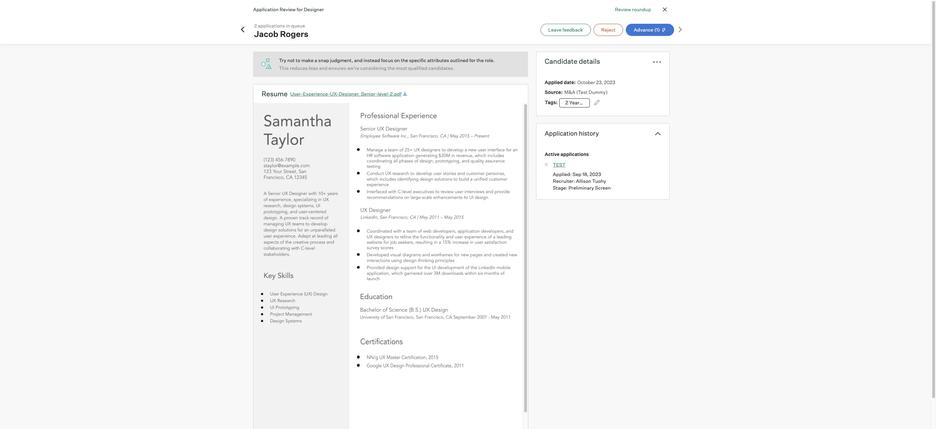 Task type: locate. For each thing, give the bounding box(es) containing it.
review left roundup
[[615, 6, 631, 12]]

considering
[[360, 65, 387, 71]]

reject
[[601, 27, 616, 32]]

0 horizontal spatial for
[[297, 7, 303, 12]]

0 horizontal spatial and
[[319, 65, 328, 71]]

roundup
[[632, 6, 651, 12]]

0 horizontal spatial review
[[280, 7, 296, 12]]

0 vertical spatial applications
[[258, 23, 285, 28]]

bias
[[309, 65, 318, 71]]

2.pdf
[[390, 91, 402, 97]]

next element
[[677, 26, 684, 33]]

m&a
[[564, 89, 575, 95]]

and up "we're"
[[354, 57, 363, 63]]

designer_senior-
[[339, 91, 378, 97]]

for
[[297, 7, 303, 12], [469, 57, 476, 63]]

the
[[401, 57, 408, 63], [477, 57, 484, 63], [388, 65, 395, 71]]

(1)
[[655, 27, 660, 32]]

0 horizontal spatial applications
[[258, 23, 285, 28]]

2023 up tuohy
[[590, 172, 601, 177]]

1 horizontal spatial and
[[354, 57, 363, 63]]

0 vertical spatial 2023
[[604, 80, 615, 85]]

reduces
[[290, 65, 308, 71]]

1 review from the left
[[615, 6, 631, 12]]

october
[[578, 80, 595, 85]]

1 horizontal spatial for
[[469, 57, 476, 63]]

1 vertical spatial application
[[545, 130, 578, 137]]

we're
[[347, 65, 359, 71]]

review up the in
[[280, 7, 296, 12]]

moving to this stage may trigger an action. image
[[661, 27, 666, 32]]

18,
[[583, 172, 589, 177]]

applications
[[258, 23, 285, 28], [561, 152, 589, 157]]

attributes
[[427, 57, 449, 63]]

application up active applications at top
[[545, 130, 578, 137]]

1 vertical spatial and
[[319, 65, 328, 71]]

resume
[[262, 90, 288, 98]]

leave feedback button
[[541, 24, 591, 36]]

experience-
[[303, 91, 330, 97]]

2023 right '23,'
[[604, 80, 615, 85]]

preliminary
[[569, 185, 594, 191]]

previous image
[[239, 26, 246, 33]]

close image
[[661, 5, 669, 14]]

1 vertical spatial 2023
[[590, 172, 601, 177]]

candidate actions element
[[653, 55, 661, 67]]

1 horizontal spatial applications
[[561, 152, 589, 157]]

0 horizontal spatial application
[[253, 7, 279, 12]]

and down the "snap"
[[319, 65, 328, 71]]

role.
[[485, 57, 495, 63]]

on
[[394, 57, 400, 63]]

leave feedback
[[548, 27, 583, 32]]

date:
[[564, 80, 576, 85]]

active
[[545, 152, 560, 157]]

0 horizontal spatial the
[[388, 65, 395, 71]]

feedback
[[563, 27, 583, 32]]

1 vertical spatial for
[[469, 57, 476, 63]]

0 vertical spatial for
[[297, 7, 303, 12]]

1 vertical spatial applications
[[561, 152, 589, 157]]

1 horizontal spatial application
[[545, 130, 578, 137]]

applications inside 2 applications in queue jacob rogers
[[258, 23, 285, 28]]

the right on
[[401, 57, 408, 63]]

outlined
[[450, 57, 468, 63]]

application
[[253, 7, 279, 12], [545, 130, 578, 137]]

2023
[[604, 80, 615, 85], [590, 172, 601, 177]]

candidate
[[545, 57, 578, 66]]

advance (1)
[[634, 27, 660, 32]]

most
[[396, 65, 407, 71]]

and
[[354, 57, 363, 63], [319, 65, 328, 71]]

sep
[[573, 172, 582, 177]]

history
[[579, 130, 599, 137]]

queue
[[291, 23, 305, 28]]

1 horizontal spatial the
[[401, 57, 408, 63]]

rogers
[[280, 29, 308, 39]]

0 horizontal spatial 2023
[[590, 172, 601, 177]]

application review for designer
[[253, 7, 324, 12]]

application up 2
[[253, 7, 279, 12]]

applied
[[545, 80, 563, 85]]

specific
[[409, 57, 426, 63]]

1 horizontal spatial review
[[615, 6, 631, 12]]

2 review from the left
[[280, 7, 296, 12]]

2 horizontal spatial the
[[477, 57, 484, 63]]

the down 'focus'
[[388, 65, 395, 71]]

for right the outlined
[[469, 57, 476, 63]]

the left role.
[[477, 57, 484, 63]]

applications up test link
[[561, 152, 589, 157]]

0 vertical spatial application
[[253, 7, 279, 12]]

to
[[296, 57, 300, 63]]

review
[[615, 6, 631, 12], [280, 7, 296, 12]]

candidates.
[[428, 65, 455, 71]]

active applications
[[545, 152, 589, 157]]

applications up jacob
[[258, 23, 285, 28]]

user-experience-ux-designer_senior-level-2.pdf link
[[288, 91, 408, 97]]

for left designer
[[297, 7, 303, 12]]

ensures
[[329, 65, 346, 71]]



Task type: describe. For each thing, give the bounding box(es) containing it.
user-experience-ux-designer_senior-level-2.pdf
[[290, 91, 402, 97]]

leave
[[548, 27, 562, 32]]

application history
[[545, 130, 599, 137]]

dummy)
[[589, 89, 608, 95]]

2
[[254, 23, 257, 28]]

2023 inside applied: sep 18, 2023 recruiter: allison tuohy stage: preliminary screen
[[590, 172, 601, 177]]

moving to this stage may trigger an action. element
[[660, 27, 666, 32]]

1 horizontal spatial 2023
[[604, 80, 615, 85]]

applied date: october 23, 2023
[[545, 80, 615, 85]]

jacob rogers link
[[254, 29, 308, 39]]

stage:
[[553, 185, 568, 191]]

tuohy
[[592, 178, 606, 184]]

user-
[[290, 91, 303, 97]]

make
[[301, 57, 314, 63]]

qualified
[[408, 65, 427, 71]]

instead
[[364, 57, 380, 63]]

judgment,
[[330, 57, 353, 63]]

recruiter:
[[553, 178, 575, 184]]

applied: sep 18, 2023 recruiter: allison tuohy stage: preliminary screen
[[553, 172, 611, 191]]

for inside try not to make a snap judgment, and instead focus on the specific attributes outlined for the role. this reduces bias and ensures we're considering the most qualified candidates.
[[469, 57, 476, 63]]

previous element
[[239, 26, 246, 33]]

0 vertical spatial and
[[354, 57, 363, 63]]

applications for active applications
[[561, 152, 589, 157]]

try
[[279, 57, 286, 63]]

test
[[553, 162, 566, 168]]

tags:
[[545, 100, 558, 105]]

allison
[[576, 178, 591, 184]]

source: m&a (test dummy)
[[545, 89, 608, 95]]

2 applications in queue jacob rogers
[[254, 23, 308, 39]]

source:
[[545, 89, 563, 95]]

application for application history
[[545, 130, 578, 137]]

try not to make a snap judgment, and instead focus on the specific attributes outlined for the role. this reduces bias and ensures we're considering the most qualified candidates.
[[279, 57, 495, 71]]

23,
[[596, 80, 603, 85]]

ux-
[[330, 91, 339, 97]]

add a candidate tag image
[[594, 100, 600, 105]]

not
[[287, 57, 295, 63]]

snap
[[318, 57, 329, 63]]

applied:
[[553, 172, 572, 177]]

in
[[286, 23, 290, 28]]

advance
[[634, 27, 653, 32]]

review roundup
[[615, 6, 651, 12]]

this
[[279, 65, 289, 71]]

(test
[[576, 89, 588, 95]]

test link
[[553, 162, 566, 168]]

applications for 2 applications in queue jacob rogers
[[258, 23, 285, 28]]

candidate details
[[545, 57, 600, 66]]

jacob
[[254, 29, 278, 39]]

designer
[[304, 7, 324, 12]]

review roundup link
[[615, 6, 651, 13]]

screen
[[595, 185, 611, 191]]

focus
[[381, 57, 393, 63]]

a
[[315, 57, 317, 63]]

reject button
[[594, 24, 623, 36]]

details
[[579, 57, 600, 66]]

candidate actions image
[[653, 61, 661, 63]]

application for application review for designer
[[253, 7, 279, 12]]

level-
[[378, 91, 390, 97]]



Task type: vqa. For each thing, say whether or not it's contained in the screenshot.
Last
no



